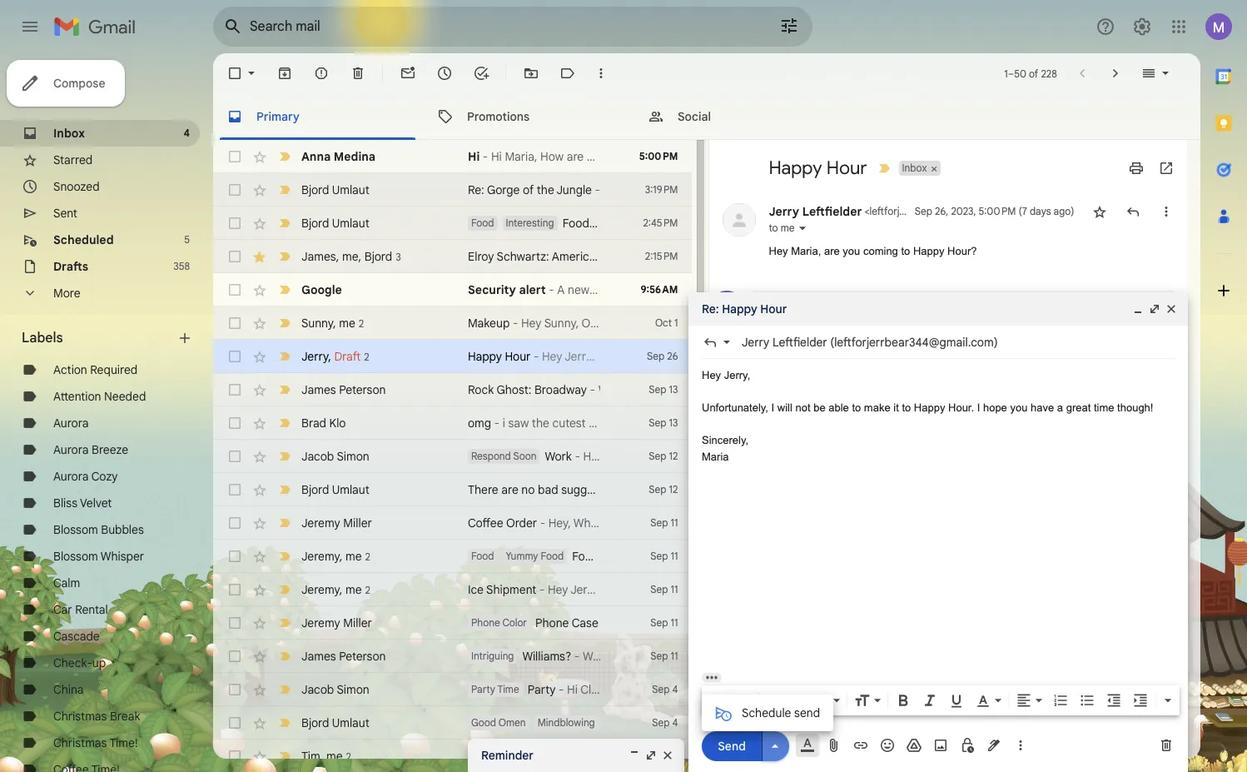 Task type: vqa. For each thing, say whether or not it's contained in the screenshot.


Task type: describe. For each thing, give the bounding box(es) containing it.
interesting
[[506, 217, 554, 229]]

jerry for jerry , draft 2
[[301, 349, 328, 364]]

jacob simon for work
[[301, 449, 370, 464]]

happy hour -
[[468, 349, 542, 364]]

hey for hey jerry,
[[702, 369, 721, 381]]

be
[[814, 401, 826, 414]]

sent
[[53, 206, 77, 221]]

aurora breeze
[[53, 442, 128, 457]]

2 sep 12 from the top
[[649, 483, 678, 496]]

party inside "party time party -"
[[471, 683, 495, 695]]

james peterson for -
[[301, 382, 386, 397]]

important mainly because it was sent directly to you. switch
[[277, 182, 293, 198]]

important according to google magic. switch for row containing sunny
[[277, 315, 293, 331]]

2 anna from the left
[[677, 149, 705, 164]]

bjord right important mainly because it was sent directly to you. switch
[[301, 182, 329, 197]]

insert emoji ‪(⌘⇧2)‬ image
[[879, 737, 896, 754]]

show
[[758, 312, 787, 327]]

pop out image for reminder
[[645, 749, 658, 762]]

coffee
[[468, 516, 504, 531]]

alert
[[519, 282, 546, 297]]

insert files using drive image
[[906, 737, 923, 754]]

14 row from the top
[[213, 573, 692, 606]]

228
[[1041, 67, 1057, 80]]

promotions tab
[[424, 93, 634, 140]]

blossom for blossom bubbles
[[53, 522, 98, 537]]

labels image
[[560, 65, 576, 82]]

pop out image for re: happy hour
[[1148, 302, 1162, 316]]

here.
[[845, 312, 872, 327]]

3 sep 11 from the top
[[651, 583, 678, 595]]

1 i from the left
[[772, 401, 775, 414]]

more send options image
[[767, 737, 784, 754]]

you are currently editing your reply in a separate window. show your draft here.
[[758, 297, 1060, 327]]

case
[[572, 615, 599, 630]]

aurora cozy link
[[53, 469, 118, 484]]

sep 13 for omg - i saw the cutest dog the other day
[[649, 416, 678, 429]]

soon
[[513, 450, 537, 462]]

blossom whisper link
[[53, 549, 144, 564]]

compose
[[53, 76, 105, 91]]

26,
[[935, 205, 949, 217]]

sep 4 for simon
[[652, 683, 678, 695]]

peterson for williams?
[[339, 649, 386, 664]]

comedy
[[605, 249, 648, 264]]

- right makeup
[[513, 316, 518, 331]]

compose button
[[7, 60, 125, 107]]

discard draft ‪(⌘⇧d)‬ image
[[1158, 737, 1175, 754]]

writer.
[[726, 249, 759, 264]]

archive image
[[277, 65, 293, 82]]

- right shipment
[[540, 582, 545, 597]]

- right broadway
[[590, 382, 596, 397]]

sep 1
[[654, 750, 678, 762]]

3:19 pm
[[645, 183, 678, 196]]

there
[[468, 482, 499, 497]]

christmas for christmas break
[[53, 709, 107, 724]]

action required link
[[53, 362, 138, 377]]

calm
[[53, 575, 80, 590]]

2 for makeup -
[[359, 317, 364, 329]]

17 row from the top
[[213, 673, 692, 706]]

insert photo image
[[933, 737, 949, 754]]

omen
[[499, 716, 526, 729]]

bliss velvet link
[[53, 496, 112, 511]]

you
[[758, 297, 777, 312]]

row containing sunny
[[213, 306, 692, 340]]

1 james from the top
[[301, 249, 336, 264]]

labels
[[22, 330, 63, 346]]

aurora for aurora link
[[53, 416, 89, 431]]

the left jungle
[[537, 182, 554, 197]]

bjord left 3
[[365, 249, 392, 264]]

of for 50
[[1029, 67, 1039, 80]]

you inside message body text box
[[1011, 401, 1028, 414]]

jeremy miller for phone case
[[301, 615, 372, 630]]

intriguing williams? -
[[471, 649, 583, 664]]

editing
[[851, 297, 887, 312]]

- right flowers
[[512, 749, 517, 764]]

google
[[301, 282, 342, 297]]

saw
[[508, 416, 529, 431]]

currently
[[800, 297, 848, 312]]

food for thought
[[563, 216, 654, 231]]

ice
[[468, 582, 484, 597]]

not starred image
[[1091, 203, 1108, 220]]

inbox for inbox link on the top of the page
[[53, 126, 85, 141]]

important according to google magic. switch for 11th row from the bottom
[[277, 381, 293, 398]]

brad
[[301, 416, 326, 431]]

are right how
[[567, 149, 584, 164]]

sep 11 for phone case
[[651, 616, 678, 629]]

11 row from the top
[[213, 473, 692, 506]]

jerry for jerry leftfielder < leftforjerrbear344@gmail.com
[[769, 204, 800, 219]]

13 row from the top
[[213, 540, 692, 573]]

2 12 from the top
[[669, 483, 678, 496]]

- right williams?
[[575, 649, 580, 664]]

leftfielder for <
[[803, 204, 862, 219]]

- right work
[[575, 449, 580, 464]]

attention needed
[[53, 389, 146, 404]]

1 for flowers -
[[675, 750, 678, 762]]

you inside row
[[587, 149, 606, 164]]

- right case
[[602, 615, 607, 630]]

advanced search options image
[[773, 9, 806, 42]]

bjord umlaut row
[[213, 706, 692, 740]]

food trucks
[[572, 549, 636, 564]]

rock ghost: broadway -
[[468, 382, 599, 397]]

more options image
[[1016, 737, 1026, 754]]

bjord for bjord umlaut row
[[301, 715, 329, 730]]

more formatting options image
[[1160, 692, 1177, 709]]

inbox button
[[899, 161, 929, 176]]

blossom for blossom whisper
[[53, 549, 98, 564]]

type of response image
[[702, 334, 719, 351]]

me for 5th row from the bottom of the happy hour main content
[[346, 582, 362, 597]]

there are no bad suggestions... link
[[468, 481, 634, 498]]

snoozed
[[53, 179, 100, 194]]

respond soon work -
[[471, 449, 583, 464]]

james peterson for williams?
[[301, 649, 386, 664]]

in
[[946, 297, 955, 312]]

1 horizontal spatial phone
[[535, 615, 569, 630]]

re: happy hour dialog
[[689, 292, 1188, 772]]

important mainly because you often read messages with this label. switch
[[277, 248, 293, 265]]

happy left hour?
[[914, 245, 945, 257]]

medina
[[334, 149, 376, 164]]

simon for work
[[337, 449, 370, 464]]

umlaut for third row from the top
[[332, 216, 370, 231]]

row containing anna medina
[[213, 140, 705, 173]]

intriguing
[[471, 650, 514, 662]]

undo ‪(⌘z)‬ image
[[709, 692, 725, 709]]

jeremy miller for -
[[301, 516, 372, 531]]

aurora for aurora cozy
[[53, 469, 89, 484]]

needed
[[104, 389, 146, 404]]

able
[[829, 401, 849, 414]]

good
[[471, 716, 496, 729]]

report spam image
[[313, 65, 330, 82]]

to left "show details" 'icon'
[[769, 222, 778, 234]]

2 for flowers -
[[346, 750, 351, 762]]

bold ‪(⌘b)‬ image
[[895, 692, 912, 709]]

close image
[[661, 749, 675, 762]]

me for row containing tim
[[326, 748, 343, 763]]

umlaut for bjord umlaut row
[[332, 715, 370, 730]]

happy down makeup
[[468, 349, 502, 364]]

oct
[[655, 316, 672, 329]]

sep 26, 2023, 5:00 pm (7 days ago)
[[915, 205, 1075, 217]]

yummy
[[506, 550, 538, 562]]

whisper
[[101, 549, 144, 564]]

me for 6th row from the bottom of the happy hour main content
[[346, 548, 362, 563]]

blossom bubbles link
[[53, 522, 144, 537]]

have
[[1031, 401, 1055, 414]]

security alert -
[[468, 282, 557, 297]]

re: for re: happy hour
[[702, 301, 719, 316]]

underline ‪(⌘u)‬ image
[[949, 693, 965, 710]]

1 sep 12 from the top
[[649, 450, 678, 462]]

sep 11 for williams?
[[651, 650, 678, 662]]

a inside text box
[[1058, 401, 1064, 414]]

2 for happy hour -
[[364, 350, 369, 363]]

coffee order -
[[468, 516, 549, 531]]

0 vertical spatial 1
[[1005, 67, 1008, 80]]

jacob simon for party
[[301, 682, 370, 697]]

older image
[[1108, 65, 1124, 82]]

2023,
[[951, 205, 977, 217]]

breeze
[[92, 442, 128, 457]]

sent link
[[53, 206, 77, 221]]

leftforjerrbear344@gmail.com
[[870, 205, 1007, 217]]

omg
[[468, 416, 491, 431]]

row containing jerry
[[213, 340, 692, 373]]

1 horizontal spatial maria,
[[791, 245, 821, 257]]

3 11 from the top
[[671, 583, 678, 595]]

hey jerry,
[[702, 369, 751, 381]]

16 row from the top
[[213, 640, 692, 673]]

calm link
[[53, 575, 80, 590]]

1 50 of 228
[[1005, 67, 1057, 80]]

settings image
[[1133, 17, 1153, 37]]

snoozed link
[[53, 179, 100, 194]]

leftfielder for (leftforjerrbear344@gmail.com)
[[773, 335, 828, 350]]

more image
[[593, 65, 610, 82]]

food left trucks
[[572, 549, 599, 564]]

makeup -
[[468, 316, 521, 331]]

flowers -
[[468, 749, 520, 764]]

- right jungle
[[595, 182, 600, 197]]

indent less ‪(⌘[)‬ image
[[1106, 692, 1123, 709]]

miller for phone case
[[343, 615, 372, 630]]

check-up link
[[53, 655, 106, 670]]

important according to google magic. switch for 6th row from the bottom of the happy hour main content
[[277, 548, 293, 565]]

jeremy , me 2 for -
[[301, 582, 371, 597]]

more button
[[0, 280, 200, 306]]

row containing james
[[213, 240, 759, 273]]

10 row from the top
[[213, 440, 692, 473]]

blossom bubbles
[[53, 522, 144, 537]]

yummy food
[[506, 550, 564, 562]]

inbox for inbox "button" on the right top
[[902, 162, 927, 174]]

ago)
[[1054, 205, 1075, 217]]

sincerely,
[[702, 434, 749, 446]]

time!
[[109, 735, 138, 750]]

5:00 pm inside cell
[[979, 205, 1016, 217]]

oct 1
[[655, 316, 678, 329]]

minimize image for reminder
[[628, 749, 641, 762]]

required
[[90, 362, 138, 377]]

a inside "you are currently editing your reply in a separate window. show your draft here."
[[958, 297, 964, 312]]

4 inside labels navigation
[[184, 127, 190, 139]]

coming
[[864, 245, 898, 257]]

i
[[503, 416, 505, 431]]

inbox link
[[53, 126, 85, 141]]



Task type: locate. For each thing, give the bounding box(es) containing it.
peterson for -
[[339, 382, 386, 397]]

of
[[1029, 67, 1039, 80], [523, 182, 534, 197]]

hey left jerry,
[[702, 369, 721, 381]]

1 vertical spatial hour
[[761, 301, 787, 316]]

2 inside jerry , draft 2
[[364, 350, 369, 363]]

hey inside message body text box
[[702, 369, 721, 381]]

jacob down 'brad'
[[301, 449, 334, 464]]

0 horizontal spatial a
[[958, 297, 964, 312]]

7 row from the top
[[213, 340, 692, 373]]

0 vertical spatial inbox
[[53, 126, 85, 141]]

4 for bjord umlaut
[[673, 716, 678, 729]]

50
[[1015, 67, 1027, 80]]

sep 4 for umlaut
[[652, 716, 678, 729]]

security
[[468, 282, 516, 297]]

2 jeremy miller from the top
[[301, 615, 372, 630]]

1 horizontal spatial re:
[[702, 301, 719, 316]]

1 vertical spatial 12
[[669, 483, 678, 496]]

not
[[796, 401, 811, 414]]

hey inside happy hour main content
[[769, 245, 788, 257]]

0 horizontal spatial hey
[[702, 369, 721, 381]]

9 row from the top
[[213, 406, 692, 440]]

jerry up to me
[[769, 204, 800, 219]]

you left the have
[[1011, 401, 1028, 414]]

2 bjord umlaut from the top
[[301, 216, 370, 231]]

row containing google
[[213, 273, 692, 306]]

color
[[503, 616, 527, 629]]

a right in
[[958, 297, 964, 312]]

of right 50
[[1029, 67, 1039, 80]]

food up elroy
[[471, 217, 494, 229]]

bjord down 'brad'
[[301, 482, 329, 497]]

- up rock ghost: broadway -
[[534, 349, 539, 364]]

11 for food trucks
[[671, 550, 678, 562]]

christmas for christmas time!
[[53, 735, 107, 750]]

hour inside row
[[505, 349, 531, 364]]

1 horizontal spatial hey
[[769, 245, 788, 257]]

1 vertical spatial james
[[301, 382, 336, 397]]

cozy
[[91, 469, 118, 484]]

tim , me 2
[[301, 748, 351, 763]]

1 row from the top
[[213, 140, 705, 173]]

1 vertical spatial 4
[[673, 683, 678, 695]]

italic ‪(⌘i)‬ image
[[922, 692, 939, 709]]

None search field
[[213, 7, 813, 47]]

jacob simon down klo
[[301, 449, 370, 464]]

to right able
[[852, 401, 861, 414]]

2 inside sunny , me 2
[[359, 317, 364, 329]]

1 vertical spatial jacob simon
[[301, 682, 370, 697]]

jerry leftfielder cell
[[769, 204, 1012, 219]]

1 vertical spatial jacob
[[301, 682, 334, 697]]

important according to google magic. switch for third row from the top
[[277, 215, 293, 232]]

happy up "show details" 'icon'
[[769, 157, 823, 179]]

2 jacob from the top
[[301, 682, 334, 697]]

0 horizontal spatial anna
[[301, 149, 331, 164]]

attach files image
[[826, 737, 843, 754]]

0 horizontal spatial pop out image
[[645, 749, 658, 762]]

hi up gorge
[[491, 149, 502, 164]]

3
[[396, 250, 401, 263]]

1 vertical spatial leftfielder
[[773, 335, 828, 350]]

elroy schwartz: american comedy and television writer. link
[[468, 248, 759, 265]]

umlaut down klo
[[332, 482, 370, 497]]

mindblowing
[[538, 716, 595, 729]]

redo ‪(⌘y)‬ image
[[735, 692, 752, 709]]

show details image
[[798, 223, 808, 233]]

are inside "you are currently editing your reply in a separate window. show your draft here."
[[780, 297, 797, 312]]

aurora for aurora breeze
[[53, 442, 89, 457]]

sep 4 inside row
[[652, 683, 678, 695]]

jerry,
[[724, 369, 751, 381]]

1 bjord umlaut from the top
[[301, 182, 370, 197]]

2 james peterson from the top
[[301, 649, 386, 664]]

5 sep 11 from the top
[[651, 650, 678, 662]]

phone left color
[[471, 616, 500, 629]]

sep inside cell
[[915, 205, 933, 217]]

4 umlaut from the top
[[332, 715, 370, 730]]

for
[[592, 216, 607, 231]]

5:00 pm left the (7
[[979, 205, 1016, 217]]

4 row from the top
[[213, 240, 759, 273]]

row containing brad klo
[[213, 406, 692, 440]]

hour up <
[[827, 157, 867, 179]]

1 vertical spatial minimize image
[[628, 749, 641, 762]]

26
[[667, 350, 678, 362]]

important according to google magic. switch
[[277, 148, 293, 165], [277, 215, 293, 232], [277, 281, 293, 298], [277, 315, 293, 331], [277, 348, 293, 365], [277, 381, 293, 398], [277, 415, 293, 431], [277, 448, 293, 465], [277, 481, 293, 498], [277, 515, 293, 531], [277, 548, 293, 565]]

1 right oct
[[675, 316, 678, 329]]

important according to google magic. switch for 7th row from the bottom of the happy hour main content
[[277, 515, 293, 531]]

1 anna from the left
[[301, 149, 331, 164]]

1 jacob simon from the top
[[301, 449, 370, 464]]

elroy
[[468, 249, 494, 264]]

action required
[[53, 362, 138, 377]]

inbox up leftforjerrbear344@gmail.com
[[902, 162, 927, 174]]

Not starred checkbox
[[1091, 203, 1108, 220]]

me for row containing sunny
[[339, 315, 355, 330]]

2 blossom from the top
[[53, 549, 98, 564]]

scheduled link
[[53, 232, 114, 247]]

Search mail text field
[[250, 18, 733, 35]]

minimize image left close icon
[[1132, 302, 1145, 316]]

1 blossom from the top
[[53, 522, 98, 537]]

bjord umlaut up tim , me 2 on the bottom of the page
[[301, 715, 370, 730]]

2 vertical spatial james
[[301, 649, 336, 664]]

insert signature image
[[986, 737, 1003, 754]]

1 vertical spatial christmas
[[53, 735, 107, 750]]

elroy schwartz: american comedy and television writer.
[[468, 249, 759, 264]]

search mail image
[[218, 12, 248, 42]]

re: inside re: happy hour dialog
[[702, 301, 719, 316]]

2 13 from the top
[[669, 416, 678, 429]]

minimize image left sep 1
[[628, 749, 641, 762]]

bjord up james , me , bjord 3
[[301, 216, 329, 231]]

0 vertical spatial hey
[[769, 245, 788, 257]]

0 horizontal spatial hour
[[505, 349, 531, 364]]

2 inside tim , me 2
[[346, 750, 351, 762]]

0 vertical spatial miller
[[343, 516, 372, 531]]

1 vertical spatial 13
[[669, 416, 678, 429]]

None checkbox
[[227, 65, 243, 82], [227, 648, 243, 665], [227, 65, 243, 82], [227, 648, 243, 665]]

sincerely, maria
[[702, 434, 749, 463]]

1 vertical spatial a
[[1058, 401, 1064, 414]]

sans serif option
[[763, 692, 830, 709]]

1 vertical spatial simon
[[337, 682, 370, 697]]

pop out image
[[1148, 302, 1162, 316], [645, 749, 658, 762]]

1 vertical spatial re:
[[702, 301, 719, 316]]

3 james from the top
[[301, 649, 336, 664]]

sep 12 down day
[[649, 450, 678, 462]]

hi
[[468, 149, 480, 164], [491, 149, 502, 164]]

2 horizontal spatial hour
[[827, 157, 867, 179]]

jerry left draft
[[301, 349, 328, 364]]

2
[[359, 317, 364, 329], [364, 350, 369, 363], [365, 550, 371, 563], [365, 583, 371, 596], [346, 750, 351, 762]]

inbox inside "button"
[[902, 162, 927, 174]]

toggle split pane mode image
[[1141, 65, 1158, 82]]

leftfielder inside re: happy hour dialog
[[773, 335, 828, 350]]

- up mindblowing
[[559, 682, 564, 697]]

car
[[53, 602, 72, 617]]

inbox
[[53, 126, 85, 141], [902, 162, 927, 174]]

of for gorge
[[523, 182, 534, 197]]

blossom up calm link
[[53, 549, 98, 564]]

4 for jacob simon
[[673, 683, 678, 695]]

1 james peterson from the top
[[301, 382, 386, 397]]

2:45 pm
[[643, 217, 678, 229]]

important according to google magic. switch for row containing jerry
[[277, 348, 293, 365]]

serif
[[795, 693, 821, 708]]

1 horizontal spatial party
[[528, 682, 556, 697]]

18 row from the top
[[213, 740, 692, 772]]

christmas break
[[53, 709, 140, 724]]

close image
[[1165, 302, 1178, 316]]

flowers
[[468, 749, 509, 764]]

0 vertical spatial re:
[[468, 182, 484, 197]]

1 peterson from the top
[[339, 382, 386, 397]]

pop out image left close icon
[[1148, 302, 1162, 316]]

christmas down christmas break
[[53, 735, 107, 750]]

2 simon from the top
[[337, 682, 370, 697]]

bjord for third row from the top
[[301, 216, 329, 231]]

respond
[[471, 450, 511, 462]]

umlaut
[[332, 182, 370, 197], [332, 216, 370, 231], [332, 482, 370, 497], [332, 715, 370, 730]]

of inside row
[[523, 182, 534, 197]]

to right it
[[902, 401, 911, 414]]

12 row from the top
[[213, 506, 692, 540]]

1 11 from the top
[[671, 516, 678, 529]]

and
[[651, 249, 671, 264]]

- left i
[[494, 416, 500, 431]]

1 umlaut from the top
[[332, 182, 370, 197]]

0 vertical spatial maria,
[[505, 149, 538, 164]]

formatting options toolbar
[[702, 685, 1180, 715]]

a right the have
[[1058, 401, 1064, 414]]

1 christmas from the top
[[53, 709, 107, 724]]

5:00 pm inside row
[[639, 150, 678, 162]]

sep 12
[[649, 450, 678, 462], [649, 483, 678, 496]]

1 sep 13 from the top
[[649, 383, 678, 396]]

inbox inside labels navigation
[[53, 126, 85, 141]]

0 horizontal spatial party
[[471, 683, 495, 695]]

good omen
[[471, 716, 526, 729]]

james for williams?
[[301, 649, 336, 664]]

0 vertical spatial jeremy , me 2
[[301, 548, 371, 563]]

bjord umlaut up james , me , bjord 3
[[301, 216, 370, 231]]

2 sep 11 from the top
[[651, 550, 678, 562]]

2 i from the left
[[978, 401, 981, 414]]

4 bjord umlaut from the top
[[301, 715, 370, 730]]

make
[[864, 401, 891, 414]]

happy left you at the top right of page
[[722, 301, 758, 316]]

american
[[552, 249, 602, 264]]

scheduled
[[53, 232, 114, 247]]

8 important according to google magic. switch from the top
[[277, 448, 293, 465]]

jerry down show
[[742, 335, 770, 350]]

jerry inside re: happy hour dialog
[[742, 335, 770, 350]]

1 horizontal spatial inbox
[[902, 162, 927, 174]]

5:00 pm up 3:19 pm
[[639, 150, 678, 162]]

None checkbox
[[227, 581, 243, 598], [227, 615, 243, 631], [227, 681, 243, 698], [227, 715, 243, 731], [227, 748, 243, 765], [227, 581, 243, 598], [227, 615, 243, 631], [227, 681, 243, 698], [227, 715, 243, 731], [227, 748, 243, 765]]

1 hi from the left
[[468, 149, 480, 164]]

1 vertical spatial miller
[[343, 615, 372, 630]]

primary tab
[[213, 93, 422, 140]]

numbered list ‪(⌘⇧7)‬ image
[[1053, 692, 1069, 709]]

jerry leftfielder (leftforjerrbear344@gmail.com)
[[742, 335, 998, 350]]

hour for happy hour
[[827, 157, 867, 179]]

happy inside message body text box
[[914, 401, 946, 414]]

bjord inside bjord umlaut row
[[301, 715, 329, 730]]

1 vertical spatial jeremy , me 2
[[301, 582, 371, 597]]

sep 4 inside bjord umlaut row
[[652, 716, 678, 729]]

christmas down china link on the left bottom of page
[[53, 709, 107, 724]]

sep 11 for -
[[651, 516, 678, 529]]

leftfielder down show your draft here. link
[[773, 335, 828, 350]]

0 horizontal spatial you
[[587, 149, 606, 164]]

jerry inside row
[[301, 349, 328, 364]]

11 for phone case
[[671, 616, 678, 629]]

james for -
[[301, 382, 336, 397]]

- up gorge
[[483, 149, 488, 164]]

2 peterson from the top
[[339, 649, 386, 664]]

send
[[795, 705, 820, 720]]

time
[[1094, 401, 1115, 414]]

1 12 from the top
[[669, 450, 678, 462]]

great
[[1067, 401, 1091, 414]]

maria, inside row
[[505, 149, 538, 164]]

jacob for work
[[301, 449, 334, 464]]

simon
[[337, 449, 370, 464], [337, 682, 370, 697]]

china link
[[53, 682, 84, 697]]

thought
[[610, 216, 654, 231]]

jacob for party
[[301, 682, 334, 697]]

ice shipment -
[[468, 582, 548, 597]]

umlaut down 'medina'
[[332, 182, 370, 197]]

0 vertical spatial blossom
[[53, 522, 98, 537]]

1 important according to google magic. switch from the top
[[277, 148, 293, 165]]

gmail image
[[53, 10, 144, 43]]

blossom whisper
[[53, 549, 144, 564]]

bjord for eighth row from the bottom
[[301, 482, 329, 497]]

i left hope
[[978, 401, 981, 414]]

1 vertical spatial sep 4
[[652, 716, 678, 729]]

2 jeremy from the top
[[301, 548, 340, 563]]

7 important according to google magic. switch from the top
[[277, 415, 293, 431]]

trucks
[[602, 549, 636, 564]]

rock
[[468, 382, 494, 397]]

1 horizontal spatial a
[[1058, 401, 1064, 414]]

2 hi from the left
[[491, 149, 502, 164]]

4 sep 11 from the top
[[651, 616, 678, 629]]

0 vertical spatial pop out image
[[1148, 302, 1162, 316]]

are inside there are no bad suggestions... link
[[502, 482, 519, 497]]

phone left case
[[535, 615, 569, 630]]

0 horizontal spatial minimize image
[[628, 749, 641, 762]]

0 horizontal spatial 5:00 pm
[[639, 150, 678, 162]]

2 james from the top
[[301, 382, 336, 397]]

show trimmed content image
[[702, 673, 722, 682]]

9 important according to google magic. switch from the top
[[277, 481, 293, 498]]

christmas time!
[[53, 735, 138, 750]]

15 row from the top
[[213, 606, 692, 640]]

1 horizontal spatial your
[[890, 297, 914, 312]]

1 vertical spatial james peterson
[[301, 649, 386, 664]]

- right alert
[[549, 282, 554, 297]]

unfortunately, i will not be able to make it to happy hour. i hope you have a great time though!
[[702, 401, 1154, 414]]

1 vertical spatial jeremy miller
[[301, 615, 372, 630]]

1 right close image
[[675, 750, 678, 762]]

anna left 'medina'
[[301, 149, 331, 164]]

umlaut up tim , me 2 on the bottom of the page
[[332, 715, 370, 730]]

maria, left how
[[505, 149, 538, 164]]

phone inside phone color phone case -
[[471, 616, 500, 629]]

happy hour main content
[[213, 53, 1201, 772]]

bjord up tim
[[301, 715, 329, 730]]

1 vertical spatial aurora
[[53, 442, 89, 457]]

2 jeremy , me 2 from the top
[[301, 582, 371, 597]]

13 down '26'
[[669, 383, 678, 396]]

you left the "coming" at top right
[[843, 245, 861, 257]]

party left time
[[471, 683, 495, 695]]

labels heading
[[22, 330, 177, 346]]

brad klo
[[301, 416, 346, 431]]

0 horizontal spatial hi
[[468, 149, 480, 164]]

0 vertical spatial sep 13
[[649, 383, 678, 396]]

1 vertical spatial blossom
[[53, 549, 98, 564]]

0 vertical spatial minimize image
[[1132, 302, 1145, 316]]

tab list
[[1201, 53, 1248, 712], [213, 93, 1201, 140]]

1 vertical spatial inbox
[[902, 162, 927, 174]]

1 sep 11 from the top
[[651, 516, 678, 529]]

2 umlaut from the top
[[332, 216, 370, 231]]

velvet
[[80, 496, 112, 511]]

car rental link
[[53, 602, 108, 617]]

Message Body text field
[[702, 367, 1175, 665]]

the right dog
[[613, 416, 630, 431]]

sep 4 left undo ‪(⌘z)‬ icon
[[652, 683, 678, 695]]

0 horizontal spatial of
[[523, 182, 534, 197]]

check-up
[[53, 655, 106, 670]]

2 for ice shipment -
[[365, 583, 371, 596]]

1 horizontal spatial you
[[843, 245, 861, 257]]

bulleted list ‪(⌘⇧8)‬ image
[[1079, 692, 1096, 709]]

2 miller from the top
[[343, 615, 372, 630]]

1 horizontal spatial minimize image
[[1132, 302, 1145, 316]]

sep 13 for rock ghost: broadway -
[[649, 383, 678, 396]]

food down coffee
[[471, 550, 494, 562]]

0 vertical spatial james peterson
[[301, 382, 386, 397]]

leftfielder inside happy hour main content
[[803, 204, 862, 219]]

6 important according to google magic. switch from the top
[[277, 381, 293, 398]]

are left no
[[502, 482, 519, 497]]

hope
[[984, 401, 1008, 414]]

important according to google magic. switch for ninth row from the bottom of the happy hour main content
[[277, 448, 293, 465]]

2 vertical spatial you
[[1011, 401, 1028, 414]]

0 vertical spatial sep 12
[[649, 450, 678, 462]]

re: inside happy hour main content
[[468, 182, 484, 197]]

0 vertical spatial jacob
[[301, 449, 334, 464]]

0 vertical spatial hour
[[827, 157, 867, 179]]

hey
[[769, 245, 788, 257], [702, 369, 721, 381]]

1 simon from the top
[[337, 449, 370, 464]]

5 row from the top
[[213, 273, 692, 306]]

1 jeremy from the top
[[301, 516, 340, 531]]

0 vertical spatial jeremy miller
[[301, 516, 372, 531]]

4 inside row
[[673, 683, 678, 695]]

miller for -
[[343, 516, 372, 531]]

hour inside dialog
[[761, 301, 787, 316]]

- right the order
[[540, 516, 546, 531]]

5 important according to google magic. switch from the top
[[277, 348, 293, 365]]

are left the "coming" at top right
[[824, 245, 840, 257]]

me for row containing james
[[342, 249, 359, 264]]

0 vertical spatial aurora
[[53, 416, 89, 431]]

important according to google magic. switch for eighth row from the bottom
[[277, 481, 293, 498]]

hour up ghost:
[[505, 349, 531, 364]]

4 11 from the top
[[671, 616, 678, 629]]

1 jeremy , me 2 from the top
[[301, 548, 371, 563]]

hour left currently
[[761, 301, 787, 316]]

maria
[[702, 450, 729, 463]]

1 vertical spatial you
[[843, 245, 861, 257]]

1 vertical spatial peterson
[[339, 649, 386, 664]]

move to image
[[523, 65, 540, 82]]

main menu image
[[20, 17, 40, 37]]

separate
[[967, 297, 1014, 312]]

0 horizontal spatial maria,
[[505, 149, 538, 164]]

6 row from the top
[[213, 306, 692, 340]]

blossom
[[53, 522, 98, 537], [53, 549, 98, 564]]

bjord umlaut down anna medina
[[301, 182, 370, 197]]

2 vertical spatial hour
[[505, 349, 531, 364]]

bjord umlaut inside row
[[301, 715, 370, 730]]

of right gorge
[[523, 182, 534, 197]]

1 miller from the top
[[343, 516, 372, 531]]

minimize image for re: happy hour
[[1132, 302, 1145, 316]]

are right you at the top right of page
[[780, 297, 797, 312]]

more
[[53, 286, 80, 301]]

snooze image
[[436, 65, 453, 82]]

support image
[[1096, 17, 1116, 37]]

food left for
[[563, 216, 589, 231]]

2 vertical spatial 1
[[675, 750, 678, 762]]

4 inside bjord umlaut row
[[673, 716, 678, 729]]

2:15 pm
[[645, 250, 678, 262]]

0 horizontal spatial your
[[790, 312, 814, 327]]

re: for re: gorge of the jungle -
[[468, 182, 484, 197]]

1 horizontal spatial i
[[978, 401, 981, 414]]

1 vertical spatial sep 12
[[649, 483, 678, 496]]

0 vertical spatial of
[[1029, 67, 1039, 80]]

party right time
[[528, 682, 556, 697]]

show your draft here. link
[[758, 312, 872, 327]]

row
[[213, 140, 705, 173], [213, 173, 692, 207], [213, 207, 692, 240], [213, 240, 759, 273], [213, 273, 692, 306], [213, 306, 692, 340], [213, 340, 692, 373], [213, 373, 692, 406], [213, 406, 692, 440], [213, 440, 692, 473], [213, 473, 692, 506], [213, 506, 692, 540], [213, 540, 692, 573], [213, 573, 692, 606], [213, 606, 692, 640], [213, 640, 692, 673], [213, 673, 692, 706], [213, 740, 692, 772]]

maria, down "show details" 'icon'
[[791, 245, 821, 257]]

1 left 50
[[1005, 67, 1008, 80]]

11 for -
[[671, 516, 678, 529]]

1 jeremy miller from the top
[[301, 516, 372, 531]]

hi down promotions on the top of the page
[[468, 149, 480, 164]]

food right yummy
[[541, 550, 564, 562]]

jeremy , me 2 for food trucks
[[301, 548, 371, 563]]

2 vertical spatial aurora
[[53, 469, 89, 484]]

sep 11 for food trucks
[[651, 550, 678, 562]]

hey maria, are you coming to happy hour?
[[769, 245, 977, 257]]

4 important according to google magic. switch from the top
[[277, 315, 293, 331]]

hour for happy hour -
[[505, 349, 531, 364]]

0 vertical spatial james
[[301, 249, 336, 264]]

sunny , me 2
[[301, 315, 364, 330]]

1 horizontal spatial anna
[[677, 149, 705, 164]]

umlaut up james , me , bjord 3
[[332, 216, 370, 231]]

0 vertical spatial sep 4
[[652, 683, 678, 695]]

aurora down aurora link
[[53, 442, 89, 457]]

13 for rock ghost: broadway -
[[669, 383, 678, 396]]

tim
[[301, 748, 320, 763]]

aurora down attention
[[53, 416, 89, 431]]

3 row from the top
[[213, 207, 692, 240]]

2 vertical spatial 4
[[673, 716, 678, 729]]

simon for party
[[337, 682, 370, 697]]

0 vertical spatial simon
[[337, 449, 370, 464]]

1 horizontal spatial hour
[[761, 301, 787, 316]]

1 sep 4 from the top
[[652, 683, 678, 695]]

2 sep 4 from the top
[[652, 716, 678, 729]]

leftfielder up "show details" 'icon'
[[803, 204, 862, 219]]

1 13 from the top
[[669, 383, 678, 396]]

bliss
[[53, 496, 77, 511]]

re: up type of response icon
[[702, 301, 719, 316]]

sans
[[766, 693, 793, 708]]

0 vertical spatial 5:00 pm
[[639, 150, 678, 162]]

1 vertical spatial of
[[523, 182, 534, 197]]

0 horizontal spatial phone
[[471, 616, 500, 629]]

0 vertical spatial leftfielder
[[803, 204, 862, 219]]

anna right best,
[[677, 149, 705, 164]]

10 important according to google magic. switch from the top
[[277, 515, 293, 531]]

important according to google magic. switch for row containing anna medina
[[277, 148, 293, 165]]

important according to google magic. switch for row containing brad klo
[[277, 415, 293, 431]]

1 vertical spatial hey
[[702, 369, 721, 381]]

umlaut for eighth row from the bottom
[[332, 482, 370, 497]]

13 right other
[[669, 416, 678, 429]]

0 vertical spatial 13
[[669, 383, 678, 396]]

0 horizontal spatial inbox
[[53, 126, 85, 141]]

11 for williams?
[[671, 650, 678, 662]]

0 horizontal spatial i
[[772, 401, 775, 414]]

indent more ‪(⌘])‬ image
[[1133, 692, 1149, 709]]

re: left gorge
[[468, 182, 484, 197]]

1 horizontal spatial of
[[1029, 67, 1039, 80]]

1 horizontal spatial pop out image
[[1148, 302, 1162, 316]]

window.
[[1017, 297, 1060, 312]]

sep 4
[[652, 683, 678, 695], [652, 716, 678, 729]]

1 for makeup -
[[675, 316, 678, 329]]

8 row from the top
[[213, 373, 692, 406]]

add to tasks image
[[473, 65, 490, 82]]

0 horizontal spatial re:
[[468, 182, 484, 197]]

2 sep 13 from the top
[[649, 416, 678, 429]]

best,
[[648, 149, 675, 164]]

a
[[958, 297, 964, 312], [1058, 401, 1064, 414]]

2 important according to google magic. switch from the top
[[277, 215, 293, 232]]

doing?
[[609, 149, 645, 164]]

minimize image
[[1132, 302, 1145, 316], [628, 749, 641, 762]]

4 jeremy from the top
[[301, 615, 340, 630]]

hey for hey maria, are you coming to happy hour?
[[769, 245, 788, 257]]

1 vertical spatial pop out image
[[645, 749, 658, 762]]

1 aurora from the top
[[53, 416, 89, 431]]

tab list containing primary
[[213, 93, 1201, 140]]

2 11 from the top
[[671, 550, 678, 562]]

2 row from the top
[[213, 173, 692, 207]]

1 vertical spatial sep 13
[[649, 416, 678, 429]]

2 horizontal spatial you
[[1011, 401, 1028, 414]]

insert link ‪(⌘k)‬ image
[[853, 737, 869, 754]]

you left doing?
[[587, 149, 606, 164]]

3 bjord umlaut from the top
[[301, 482, 370, 497]]

jacob up tim
[[301, 682, 334, 697]]

2 aurora from the top
[[53, 442, 89, 457]]

2 jacob simon from the top
[[301, 682, 370, 697]]

11 important according to google magic. switch from the top
[[277, 548, 293, 565]]

sep 26
[[647, 350, 678, 362]]

your left reply
[[890, 297, 914, 312]]

3 jeremy from the top
[[301, 582, 340, 597]]

11
[[671, 516, 678, 529], [671, 550, 678, 562], [671, 583, 678, 595], [671, 616, 678, 629], [671, 650, 678, 662]]

1 horizontal spatial hi
[[491, 149, 502, 164]]

delete image
[[350, 65, 366, 82]]

simon down klo
[[337, 449, 370, 464]]

0 vertical spatial 4
[[184, 127, 190, 139]]

maria,
[[505, 149, 538, 164], [791, 245, 821, 257]]

3 important according to google magic. switch from the top
[[277, 281, 293, 298]]

sep inside bjord umlaut row
[[652, 716, 670, 729]]

sep 26, 2023, 5:00 pm (7 days ago) cell
[[915, 203, 1075, 220]]

0 vertical spatial christmas
[[53, 709, 107, 724]]

3 umlaut from the top
[[332, 482, 370, 497]]

jerry for jerry leftfielder (leftforjerrbear344@gmail.com)
[[742, 335, 770, 350]]

sep 4 up close image
[[652, 716, 678, 729]]

to right the "coming" at top right
[[901, 245, 911, 257]]

gorge
[[487, 182, 520, 197]]

no
[[522, 482, 535, 497]]

important according to google magic. switch for row containing google
[[277, 281, 293, 298]]

5 11 from the top
[[671, 650, 678, 662]]

the right 'saw'
[[532, 416, 550, 431]]

to me
[[769, 222, 795, 234]]

0 vertical spatial peterson
[[339, 382, 386, 397]]

blossom down 'bliss velvet' at the bottom left of the page
[[53, 522, 98, 537]]

1 jacob from the top
[[301, 449, 334, 464]]

1 vertical spatial maria,
[[791, 245, 821, 257]]

pop out image left close image
[[645, 749, 658, 762]]

social tab
[[635, 93, 844, 140]]

me
[[781, 222, 795, 234], [342, 249, 359, 264], [339, 315, 355, 330], [346, 548, 362, 563], [346, 582, 362, 597], [326, 748, 343, 763]]

9:56 am
[[641, 283, 678, 296]]

2 christmas from the top
[[53, 735, 107, 750]]

0 vertical spatial you
[[587, 149, 606, 164]]

toggle confidential mode image
[[959, 737, 976, 754]]

1 vertical spatial 1
[[675, 316, 678, 329]]

3 aurora from the top
[[53, 469, 89, 484]]

1 horizontal spatial 5:00 pm
[[979, 205, 1016, 217]]

13 for omg - i saw the cutest dog the other day
[[669, 416, 678, 429]]

broadway
[[535, 382, 587, 397]]

labels navigation
[[0, 53, 213, 772]]

jungle
[[557, 182, 592, 197]]

hour.
[[949, 401, 975, 414]]

row containing tim
[[213, 740, 692, 772]]

sep 12 right suggestions...
[[649, 483, 678, 496]]



